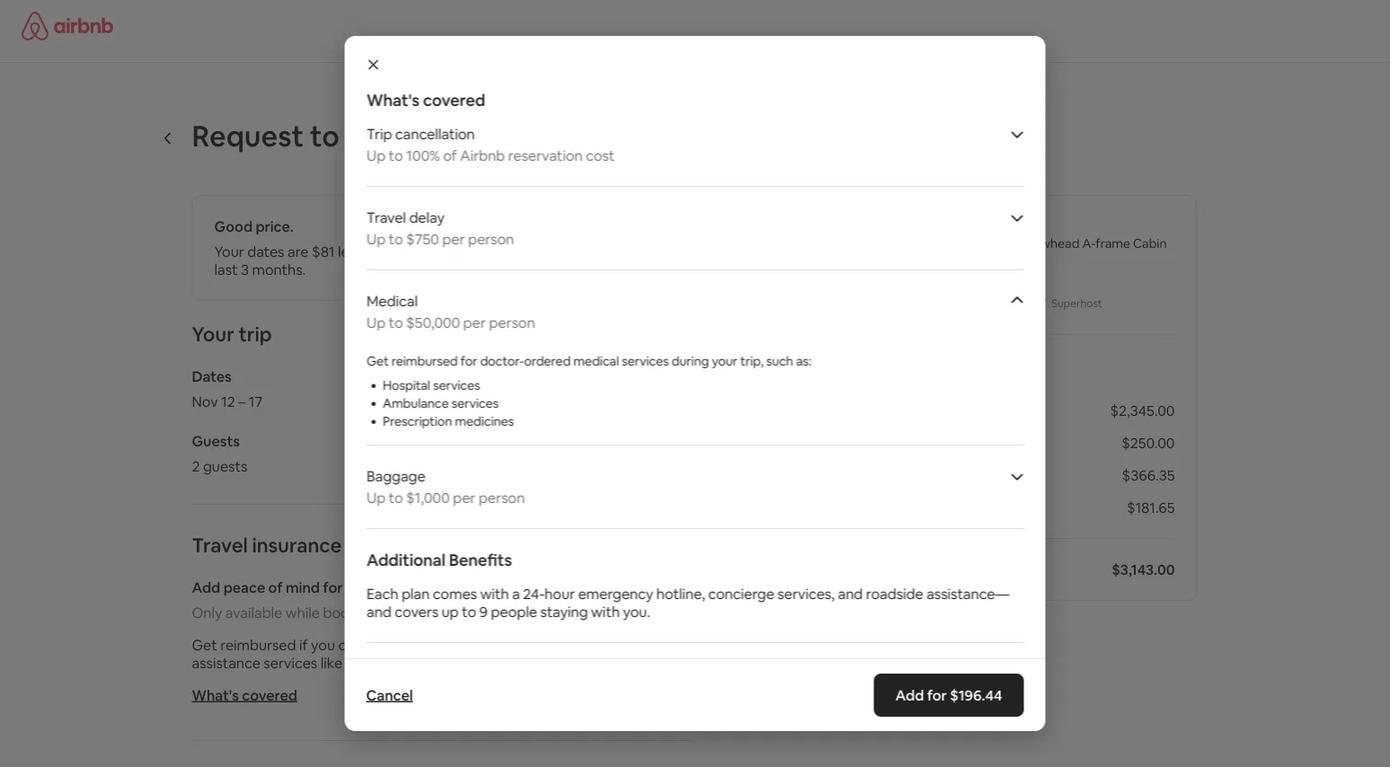 Task type: describe. For each thing, give the bounding box(es) containing it.
travel delay up to $750 per person
[[366, 208, 514, 248]]

+
[[924, 252, 931, 268]]

while
[[286, 604, 320, 622]]

unique modern arrowhead a-frame cabin + hot tub
[[924, 236, 1167, 268]]

to inside the baggage up to $1,000 per person
[[388, 489, 403, 507]]

your inside good price. your dates are $81 less than the avg. nightly rate over the last 3 months.
[[214, 242, 244, 261]]

2 the from the left
[[565, 242, 588, 261]]

$181.65
[[1127, 498, 1175, 517]]

dates
[[192, 367, 232, 386]]

to inside each plan comes with a 24-hour emergency hotline, concierge services, and roadside assistance— and covers up to 9 people staying with you.
[[462, 603, 476, 621]]

travel for travel insurance
[[192, 533, 248, 558]]

75 reviews )
[[964, 297, 1020, 311]]

baggage up to $1,000 per person
[[366, 467, 525, 507]]

travel insurance coverage details dialog
[[345, 13, 1046, 735]]

trip cancellation up to 100% of airbnb reservation cost
[[366, 125, 615, 165]]

services left during
[[622, 353, 669, 369]]

plan
[[401, 585, 429, 603]]

guests 2 guests
[[192, 432, 248, 476]]

)
[[1016, 297, 1020, 311]]

staying
[[540, 603, 588, 621]]

prescription
[[383, 414, 452, 430]]

like
[[321, 654, 343, 672]]

person inside travel delay up to $750 per person
[[468, 230, 514, 248]]

your
[[712, 353, 737, 369]]

over
[[533, 242, 562, 261]]

help.
[[424, 654, 456, 672]]

a-
[[1083, 236, 1096, 252]]

modern
[[968, 236, 1013, 252]]

0 horizontal spatial with
[[480, 585, 509, 603]]

you
[[311, 636, 335, 654]]

add for $196.44 button
[[874, 674, 1024, 717]]

services up ambulance
[[433, 378, 480, 394]]

0 horizontal spatial and
[[366, 603, 391, 621]]

cancellation
[[395, 125, 475, 143]]

emergency inside each plan comes with a 24-hour emergency hotline, concierge services, and roadside assistance— and covers up to 9 people staying with you.
[[578, 585, 653, 603]]

cancel
[[366, 686, 413, 705]]

price
[[802, 356, 848, 381]]

get for get reimbursed if you cancel due to illness, flight delays, and more. plus, get assistance services like emergency help.
[[192, 636, 217, 654]]

each plan comes with a 24-hour emergency hotline, concierge services, and roadside assistance— and covers up to 9 people staying with you.
[[366, 585, 1010, 621]]

baggage
[[366, 467, 425, 485]]

guests
[[203, 457, 248, 476]]

booking.
[[323, 604, 381, 622]]

75
[[964, 297, 976, 311]]

more.
[[591, 636, 629, 654]]

people
[[491, 603, 537, 621]]

book
[[346, 117, 416, 155]]

last
[[214, 260, 238, 279]]

$1,000
[[406, 489, 450, 507]]

ordered
[[524, 353, 570, 369]]

cleaning
[[802, 434, 860, 452]]

concierge
[[708, 585, 774, 603]]

dates nov 12 – 17
[[192, 367, 263, 411]]

add for add for $196.44
[[896, 686, 924, 705]]

add for add peace of mind for $196.44 only available while booking.
[[192, 578, 220, 597]]

as:
[[796, 353, 811, 369]]

due
[[385, 636, 410, 654]]

add for $196.44
[[896, 686, 1003, 705]]

to left trip
[[310, 117, 340, 155]]

unique
[[924, 236, 965, 252]]

trip,
[[740, 353, 763, 369]]

$2,345.00
[[1111, 401, 1175, 420]]

per for baggage
[[453, 489, 475, 507]]

arrowhead
[[1015, 236, 1080, 252]]

reimbursed for assistance
[[220, 636, 296, 654]]

to inside get reimbursed if you cancel due to illness, flight delays, and more. plus, get assistance services like emergency help.
[[413, 636, 427, 654]]

cost
[[586, 146, 615, 165]]

request
[[192, 117, 304, 155]]

a
[[512, 585, 520, 603]]

9
[[479, 603, 488, 621]]

frame
[[1096, 236, 1131, 252]]

dates
[[247, 242, 285, 261]]

roadside
[[866, 585, 923, 603]]

cancel
[[338, 636, 381, 654]]

flight
[[476, 636, 511, 654]]

$196.44 inside add peace of mind for $196.44 only available while booking.
[[346, 578, 398, 597]]

of inside trip cancellation up to 100% of airbnb reservation cost
[[443, 146, 457, 165]]

and inside get reimbursed if you cancel due to illness, flight delays, and more. plus, get assistance services like emergency help.
[[563, 636, 587, 654]]

get for get reimbursed for doctor-ordered medical services during your trip, such as: hospital services ambulance services prescription medicines
[[366, 353, 388, 369]]

100%
[[406, 146, 440, 165]]

2 horizontal spatial and
[[838, 585, 863, 603]]

get reimbursed if you cancel due to illness, flight delays, and more. plus, get assistance services like emergency help.
[[192, 636, 688, 672]]

services inside get reimbursed if you cancel due to illness, flight delays, and more. plus, get assistance services like emergency help.
[[264, 654, 318, 672]]

get reimbursed for doctor-ordered medical services during your trip, such as: hospital services ambulance services prescription medicines
[[366, 353, 811, 430]]

mind
[[286, 578, 320, 597]]

for inside button
[[927, 686, 947, 705]]

trip
[[239, 321, 272, 347]]

during
[[672, 353, 709, 369]]

trip
[[366, 125, 392, 143]]

if
[[299, 636, 308, 654]]

covers
[[394, 603, 438, 621]]

up
[[441, 603, 459, 621]]

comes
[[433, 585, 477, 603]]

of inside add peace of mind for $196.44 only available while booking.
[[268, 578, 283, 597]]

hotline,
[[656, 585, 705, 603]]

rate
[[503, 242, 530, 261]]

$366.35
[[1122, 466, 1175, 485]]



Task type: vqa. For each thing, say whether or not it's contained in the screenshot.
the leftmost 2 button
no



Task type: locate. For each thing, give the bounding box(es) containing it.
$50,000
[[406, 313, 460, 332]]

1 vertical spatial get
[[192, 636, 217, 654]]

0 vertical spatial travel
[[366, 208, 406, 227]]

reservation
[[508, 146, 582, 165]]

add peace of mind for $196.44 only available while booking.
[[192, 578, 398, 622]]

add inside button
[[896, 686, 924, 705]]

person for baggage up to $1,000 per person
[[478, 489, 525, 507]]

medical up to $50,000 per person
[[366, 292, 535, 332]]

per inside medical up to $50,000 per person
[[463, 313, 486, 332]]

cabin
[[1134, 236, 1167, 252]]

reimbursed for ambulance
[[391, 353, 458, 369]]

0 horizontal spatial emergency
[[346, 654, 421, 672]]

0 vertical spatial what's covered
[[366, 90, 485, 111]]

only
[[192, 604, 222, 622]]

person up 'doctor-' on the top left of page
[[489, 313, 535, 332]]

up down baggage
[[366, 489, 385, 507]]

1 horizontal spatial with
[[591, 603, 620, 621]]

what's covered inside travel insurance coverage details dialog
[[366, 90, 485, 111]]

your left trip
[[192, 321, 234, 347]]

nightly
[[455, 242, 500, 261]]

emergency inside get reimbursed if you cancel due to illness, flight delays, and more. plus, get assistance services like emergency help.
[[346, 654, 421, 672]]

up inside medical up to $50,000 per person
[[366, 313, 385, 332]]

reimbursed inside get reimbursed for doctor-ordered medical services during your trip, such as: hospital services ambulance services prescription medicines
[[391, 353, 458, 369]]

edit button
[[669, 432, 695, 450]]

get up hospital
[[366, 353, 388, 369]]

1 up from the top
[[366, 146, 385, 165]]

•
[[1027, 294, 1030, 313]]

what's covered down the assistance
[[192, 686, 298, 705]]

travel insurance
[[192, 533, 342, 558]]

months.
[[252, 260, 306, 279]]

assistance
[[192, 654, 261, 672]]

get inside get reimbursed if you cancel due to illness, flight delays, and more. plus, get assistance services like emergency help.
[[192, 636, 217, 654]]

edit left your
[[669, 367, 695, 386]]

your trip
[[192, 321, 272, 347]]

with left "a"
[[480, 585, 509, 603]]

2 edit from the top
[[669, 432, 695, 450]]

up inside the baggage up to $1,000 per person
[[366, 489, 385, 507]]

hospital
[[383, 378, 430, 394]]

person right avg.
[[468, 230, 514, 248]]

get
[[665, 636, 688, 654]]

0 vertical spatial edit
[[669, 367, 695, 386]]

the left avg.
[[399, 242, 421, 261]]

what's covered button
[[192, 686, 298, 705]]

with
[[480, 585, 509, 603], [591, 603, 620, 621]]

and right services,
[[838, 585, 863, 603]]

0 vertical spatial emergency
[[578, 585, 653, 603]]

2 vertical spatial person
[[478, 489, 525, 507]]

0 vertical spatial for
[[460, 353, 477, 369]]

medical
[[573, 353, 619, 369]]

1 horizontal spatial emergency
[[578, 585, 653, 603]]

nov
[[192, 392, 218, 411]]

of left mind
[[268, 578, 283, 597]]

1 vertical spatial your
[[192, 321, 234, 347]]

price.
[[256, 217, 294, 236]]

for inside add peace of mind for $196.44 only available while booking.
[[323, 578, 343, 597]]

get down only
[[192, 636, 217, 654]]

1 horizontal spatial the
[[565, 242, 588, 261]]

0 horizontal spatial for
[[323, 578, 343, 597]]

per for medical
[[463, 313, 486, 332]]

emergency
[[578, 585, 653, 603], [346, 654, 421, 672]]

request to book
[[192, 117, 416, 155]]

1 horizontal spatial get
[[366, 353, 388, 369]]

airbnb
[[460, 146, 505, 165]]

$196.44 inside button
[[950, 686, 1003, 705]]

and left covers
[[366, 603, 391, 621]]

what's covered up cancellation
[[366, 90, 485, 111]]

with left you.
[[591, 603, 620, 621]]

cleaning fee button
[[802, 434, 885, 452]]

emergency up cancel
[[346, 654, 421, 672]]

0 vertical spatial get
[[366, 353, 388, 369]]

reimbursed down available
[[220, 636, 296, 654]]

1 edit from the top
[[669, 367, 695, 386]]

add
[[192, 578, 220, 597], [896, 686, 924, 705]]

get inside get reimbursed for doctor-ordered medical services during your trip, such as: hospital services ambulance services prescription medicines
[[366, 353, 388, 369]]

0 horizontal spatial of
[[268, 578, 283, 597]]

0 horizontal spatial reimbursed
[[220, 636, 296, 654]]

superhost
[[1052, 297, 1103, 311]]

and left more.
[[563, 636, 587, 654]]

travel up the peace
[[192, 533, 248, 558]]

2 horizontal spatial for
[[927, 686, 947, 705]]

2 up from the top
[[366, 230, 385, 248]]

0 vertical spatial add
[[192, 578, 220, 597]]

to down medical
[[388, 313, 403, 332]]

0 vertical spatial reimbursed
[[391, 353, 458, 369]]

0 horizontal spatial travel
[[192, 533, 248, 558]]

travel up the than
[[366, 208, 406, 227]]

to inside trip cancellation up to 100% of airbnb reservation cost
[[388, 146, 403, 165]]

1 vertical spatial $196.44
[[950, 686, 1003, 705]]

less
[[338, 242, 363, 261]]

doctor-
[[480, 353, 524, 369]]

17
[[249, 392, 263, 411]]

services up medicines
[[451, 396, 498, 412]]

guests
[[192, 432, 240, 450]]

1 the from the left
[[399, 242, 421, 261]]

person for medical up to $50,000 per person
[[489, 313, 535, 332]]

1 vertical spatial of
[[268, 578, 283, 597]]

1 vertical spatial travel
[[192, 533, 248, 558]]

0 vertical spatial per
[[442, 230, 465, 248]]

what's covered
[[366, 90, 485, 111], [192, 686, 298, 705]]

1 vertical spatial for
[[323, 578, 343, 597]]

emergency up more.
[[578, 585, 653, 603]]

per inside travel delay up to $750 per person
[[442, 230, 465, 248]]

1 horizontal spatial for
[[460, 353, 477, 369]]

person inside the baggage up to $1,000 per person
[[478, 489, 525, 507]]

1 vertical spatial add
[[896, 686, 924, 705]]

ambulance
[[383, 396, 449, 412]]

services
[[622, 353, 669, 369], [433, 378, 480, 394], [451, 396, 498, 412], [264, 654, 318, 672]]

up down medical
[[366, 313, 385, 332]]

–
[[238, 392, 246, 411]]

add inside add peace of mind for $196.44 only available while booking.
[[192, 578, 220, 597]]

each
[[366, 585, 398, 603]]

to down trip
[[388, 146, 403, 165]]

up right less
[[366, 230, 385, 248]]

travel for travel delay up to $750 per person
[[366, 208, 406, 227]]

tub
[[959, 252, 980, 268]]

2 vertical spatial per
[[453, 489, 475, 507]]

such
[[766, 353, 793, 369]]

4 up from the top
[[366, 489, 385, 507]]

than
[[366, 242, 396, 261]]

additional benefits
[[366, 550, 512, 571]]

per inside the baggage up to $1,000 per person
[[453, 489, 475, 507]]

1 vertical spatial person
[[489, 313, 535, 332]]

reimbursed up hospital
[[391, 353, 458, 369]]

per right $750
[[442, 230, 465, 248]]

for inside get reimbursed for doctor-ordered medical services during your trip, such as: hospital services ambulance services prescription medicines
[[460, 353, 477, 369]]

0 horizontal spatial $196.44
[[346, 578, 398, 597]]

for
[[460, 353, 477, 369], [323, 578, 343, 597], [927, 686, 947, 705]]

good price. your dates are $81 less than the avg. nightly rate over the last 3 months.
[[214, 217, 588, 279]]

to left 9
[[462, 603, 476, 621]]

additional
[[366, 550, 445, 571]]

1 horizontal spatial add
[[896, 686, 924, 705]]

1 horizontal spatial reimbursed
[[391, 353, 458, 369]]

0 horizontal spatial add
[[192, 578, 220, 597]]

2 vertical spatial for
[[927, 686, 947, 705]]

up down trip
[[366, 146, 385, 165]]

up inside trip cancellation up to 100% of airbnb reservation cost
[[366, 146, 385, 165]]

3 up from the top
[[366, 313, 385, 332]]

to inside medical up to $50,000 per person
[[388, 313, 403, 332]]

plus,
[[632, 636, 662, 654]]

1 horizontal spatial of
[[443, 146, 457, 165]]

edit down during
[[669, 432, 695, 450]]

hot
[[934, 252, 956, 268]]

to down baggage
[[388, 489, 403, 507]]

0 vertical spatial of
[[443, 146, 457, 165]]

0 vertical spatial your
[[214, 242, 244, 261]]

cleaning fee
[[802, 434, 885, 452]]

services left like
[[264, 654, 318, 672]]

$750
[[406, 230, 439, 248]]

benefits
[[449, 550, 512, 571]]

back image
[[161, 131, 176, 145]]

of down cancellation
[[443, 146, 457, 165]]

$250.00
[[1122, 434, 1175, 452]]

you.
[[623, 603, 650, 621]]

delays,
[[514, 636, 559, 654]]

per
[[442, 230, 465, 248], [463, 313, 486, 332], [453, 489, 475, 507]]

1 horizontal spatial and
[[563, 636, 587, 654]]

of
[[443, 146, 457, 165], [268, 578, 283, 597]]

12
[[221, 392, 235, 411]]

available
[[225, 604, 283, 622]]

1 horizontal spatial $196.44
[[950, 686, 1003, 705]]

$196.44
[[346, 578, 398, 597], [950, 686, 1003, 705]]

price details
[[802, 356, 915, 381]]

0 horizontal spatial what's covered
[[192, 686, 298, 705]]

travel inside travel delay up to $750 per person
[[366, 208, 406, 227]]

up inside travel delay up to $750 per person
[[366, 230, 385, 248]]

cancel button
[[357, 678, 422, 714]]

details
[[852, 356, 915, 381]]

get
[[366, 353, 388, 369], [192, 636, 217, 654]]

illness,
[[431, 636, 473, 654]]

to left $750
[[388, 230, 403, 248]]

to right due
[[413, 636, 427, 654]]

your down good in the top of the page
[[214, 242, 244, 261]]

reimbursed inside get reimbursed if you cancel due to illness, flight delays, and more. plus, get assistance services like emergency help.
[[220, 636, 296, 654]]

1 vertical spatial per
[[463, 313, 486, 332]]

avg.
[[425, 242, 452, 261]]

3
[[241, 260, 249, 279]]

reviews
[[978, 297, 1016, 311]]

0 vertical spatial person
[[468, 230, 514, 248]]

person up benefits on the bottom left
[[478, 489, 525, 507]]

0 horizontal spatial the
[[399, 242, 421, 261]]

0 vertical spatial $196.44
[[346, 578, 398, 597]]

fee
[[863, 434, 885, 452]]

1 vertical spatial what's covered
[[192, 686, 298, 705]]

per right $1,000
[[453, 489, 475, 507]]

1 vertical spatial edit
[[669, 432, 695, 450]]

1 horizontal spatial what's covered
[[366, 90, 485, 111]]

1 vertical spatial reimbursed
[[220, 636, 296, 654]]

person inside medical up to $50,000 per person
[[489, 313, 535, 332]]

to inside travel delay up to $750 per person
[[388, 230, 403, 248]]

per right $50,000
[[463, 313, 486, 332]]

1 horizontal spatial travel
[[366, 208, 406, 227]]

travel
[[366, 208, 406, 227], [192, 533, 248, 558]]

the right over
[[565, 242, 588, 261]]

0 horizontal spatial get
[[192, 636, 217, 654]]

1 vertical spatial emergency
[[346, 654, 421, 672]]



